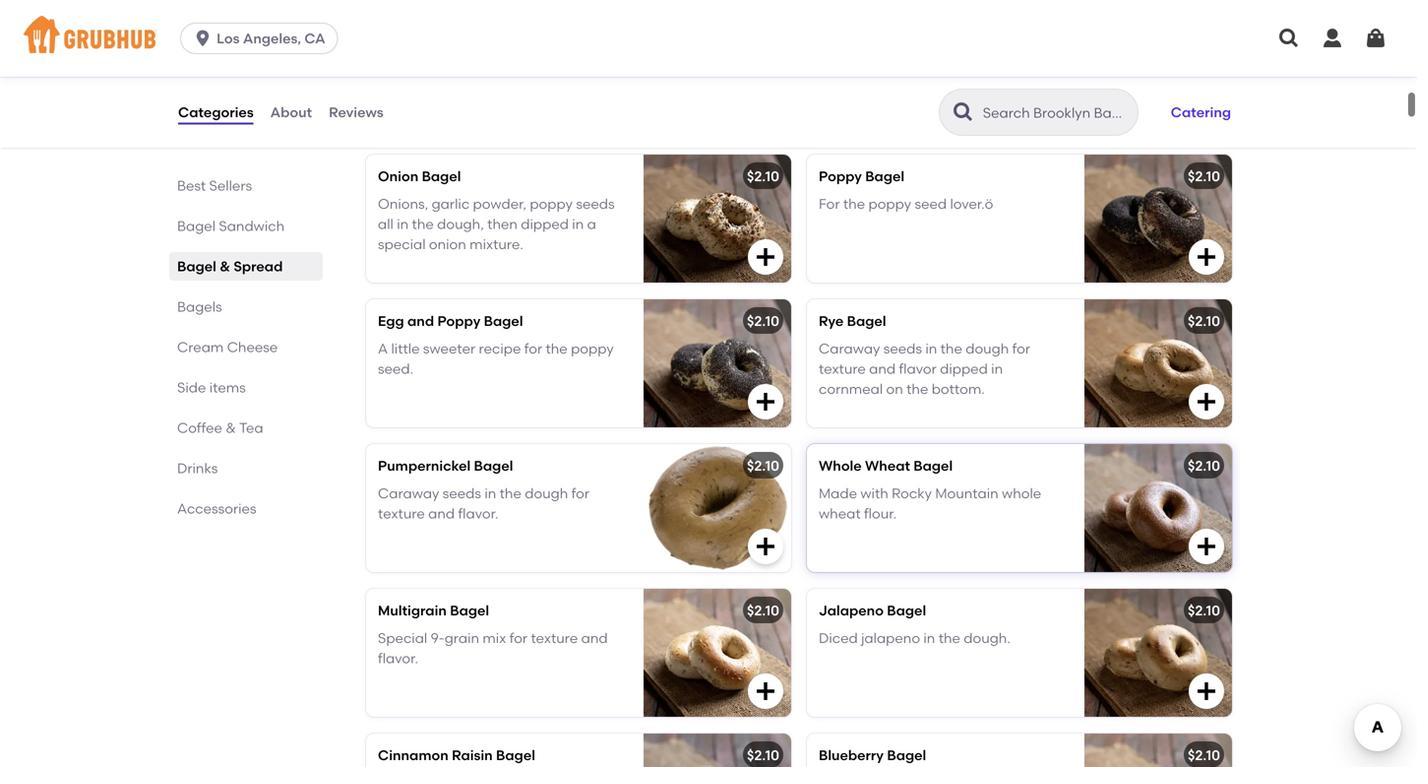 Task type: describe. For each thing, give the bounding box(es) containing it.
categories button
[[177, 77, 255, 148]]

seeds inside onions, garlic powder, poppy seeds all in the dough, then dipped in a special onion mixture.
[[576, 196, 615, 212]]

poppy down "poppy bagel"
[[869, 196, 912, 212]]

flavor. inside caraway seeds in the dough for texture and flavor.
[[458, 505, 499, 522]]

special
[[378, 630, 428, 647]]

catering
[[1171, 104, 1232, 120]]

sweeter
[[423, 340, 476, 357]]

lover.ö
[[951, 196, 994, 212]]

$2.10 for caraway seeds in the dough for texture and flavor.
[[747, 457, 780, 474]]

and inside caraway seeds in the dough for texture and flavor.
[[428, 505, 455, 522]]

side
[[177, 379, 206, 396]]

bagel up diced jalapeno in the dough.
[[887, 602, 927, 619]]

for inside caraway seeds in the dough for texture and flavor.
[[572, 485, 590, 502]]

cream cheese
[[177, 339, 278, 355]]

search icon image
[[952, 100, 976, 124]]

a
[[378, 340, 388, 357]]

svg image for diced jalapeno in the dough.
[[1195, 679, 1219, 703]]

made
[[819, 485, 858, 502]]

best sellers
[[177, 177, 252, 194]]

seed
[[915, 196, 947, 212]]

svg image for for the poppy seed lover.ö
[[1195, 245, 1219, 269]]

$2.10 for onions, garlic powder, poppy seeds all in the dough, then dipped in a special onion mixture.
[[747, 168, 780, 185]]

poppy inside "a little sweeter recipe for the poppy seed."
[[571, 340, 614, 357]]

for
[[819, 196, 840, 212]]

1 horizontal spatial poppy
[[819, 168, 862, 185]]

minced
[[887, 51, 937, 68]]

& for tea
[[226, 419, 236, 436]]

egg and poppy bagel
[[378, 313, 523, 329]]

made with rocky mountain whole wheat flour.
[[819, 485, 1042, 522]]

bagel up "recipe"
[[484, 313, 523, 329]]

sesame
[[1012, 51, 1063, 68]]

los angeles, ca button
[[180, 23, 346, 54]]

best
[[177, 177, 206, 194]]

items
[[209, 379, 246, 396]]

tea
[[239, 419, 263, 436]]

jalapeno
[[819, 602, 884, 619]]

rye
[[819, 313, 844, 329]]

special 9-grain mix for texture and flavor.
[[378, 630, 608, 667]]

flour.
[[864, 505, 897, 522]]

bagel right raisin
[[496, 747, 536, 763]]

$2.10 for caraway seeds in the dough for texture and flavor dipped in cornmeal on the bottom.
[[1188, 313, 1221, 329]]

rocky
[[892, 485, 932, 502]]

dipped in minced garlic and sesame seeds.
[[819, 51, 1063, 88]]

coffee
[[177, 419, 222, 436]]

pumpernickel
[[378, 457, 471, 474]]

multigrain
[[378, 602, 447, 619]]

whole wheat bagel image
[[1085, 444, 1233, 572]]

bagel down best
[[177, 218, 216, 234]]

jalapeno
[[862, 630, 921, 647]]

whole wheat bagel
[[819, 457, 953, 474]]

reviews button
[[328, 77, 385, 148]]

all
[[378, 216, 394, 232]]

svg image inside los angeles, ca button
[[193, 29, 213, 48]]

jalapeno bagel
[[819, 602, 927, 619]]

pumpernickel bagel image
[[644, 444, 792, 572]]

flavor. inside special 9-grain mix for texture and flavor.
[[378, 650, 418, 667]]

los
[[217, 30, 240, 47]]

bagel right "rye"
[[847, 313, 887, 329]]

in right 'all'
[[397, 216, 409, 232]]

in left a
[[572, 216, 584, 232]]

accessories
[[177, 500, 257, 517]]

little
[[391, 340, 420, 357]]

cinnamon raisin bagel
[[378, 747, 536, 763]]

in right flavor
[[992, 360, 1003, 377]]

seeds.
[[819, 71, 861, 88]]

$2.10 for diced jalapeno in the dough.
[[1188, 602, 1221, 619]]

bagel & spread
[[177, 258, 283, 275]]

side items
[[177, 379, 246, 396]]

bagel sandwich
[[177, 218, 285, 234]]

onion
[[378, 168, 419, 185]]

whole
[[1002, 485, 1042, 502]]

coffee & tea
[[177, 419, 263, 436]]

rye bagel
[[819, 313, 887, 329]]

for inside caraway seeds in the dough for texture and flavor dipped in cornmeal on the bottom.
[[1013, 340, 1031, 357]]

spread
[[234, 258, 283, 275]]

onion
[[429, 236, 467, 252]]

blueberry
[[819, 747, 884, 763]]

bagel up bagels
[[177, 258, 216, 275]]

cinnamon
[[378, 747, 449, 763]]

mix
[[483, 630, 506, 647]]

rye bagel image
[[1085, 299, 1233, 427]]

svg image inside main navigation navigation
[[1321, 27, 1345, 50]]

seeds for caraway seeds in the dough for texture and flavor.
[[443, 485, 481, 502]]

sandwich
[[219, 218, 285, 234]]

egg
[[378, 313, 404, 329]]

for inside "a little sweeter recipe for the poppy seed."
[[525, 340, 543, 357]]

diced jalapeno in the dough.
[[819, 630, 1011, 647]]

& for spread
[[220, 258, 230, 275]]

drinks
[[177, 460, 218, 477]]

mixture.
[[470, 236, 524, 252]]

$2.10 for special 9-grain mix for texture and flavor.
[[747, 602, 780, 619]]

dipped
[[819, 51, 868, 68]]

main navigation navigation
[[0, 0, 1418, 77]]

recipe
[[479, 340, 521, 357]]

raisin
[[452, 747, 493, 763]]

blueberry bagel
[[819, 747, 927, 763]]

bagel right blueberry
[[888, 747, 927, 763]]

onions,
[[378, 196, 429, 212]]

texture for caraway seeds in the dough for texture and flavor.
[[378, 505, 425, 522]]

onion bagel
[[378, 168, 461, 185]]

with
[[861, 485, 889, 502]]

and inside caraway seeds in the dough for texture and flavor dipped in cornmeal on the bottom.
[[870, 360, 896, 377]]

poppy bagel
[[819, 168, 905, 185]]

the left "dough."
[[939, 630, 961, 647]]

bagel up for the poppy seed lover.ö
[[866, 168, 905, 185]]

the inside onions, garlic powder, poppy seeds all in the dough, then dipped in a special onion mixture.
[[412, 216, 434, 232]]



Task type: locate. For each thing, give the bounding box(es) containing it.
and
[[982, 51, 1008, 68], [408, 313, 434, 329], [870, 360, 896, 377], [428, 505, 455, 522], [582, 630, 608, 647]]

whole
[[819, 457, 862, 474]]

for
[[525, 340, 543, 357], [1013, 340, 1031, 357], [572, 485, 590, 502], [510, 630, 528, 647]]

for inside special 9-grain mix for texture and flavor.
[[510, 630, 528, 647]]

0 horizontal spatial poppy
[[438, 313, 481, 329]]

0 horizontal spatial flavor.
[[378, 650, 418, 667]]

flavor
[[899, 360, 937, 377]]

for the poppy seed lover.ö
[[819, 196, 994, 212]]

mountain
[[936, 485, 999, 502]]

jalapeno bagel image
[[1085, 589, 1233, 717]]

dipped inside onions, garlic powder, poppy seeds all in the dough, then dipped in a special onion mixture.
[[521, 216, 569, 232]]

powder,
[[473, 196, 527, 212]]

2 horizontal spatial texture
[[819, 360, 866, 377]]

the right for
[[844, 196, 866, 212]]

egg and poppy bagel image
[[644, 299, 792, 427]]

poppy right "recipe"
[[571, 340, 614, 357]]

categories
[[178, 104, 254, 120]]

flavor. down pumpernickel bagel
[[458, 505, 499, 522]]

1 vertical spatial dough
[[525, 485, 568, 502]]

dipped up "bottom."
[[940, 360, 988, 377]]

1 horizontal spatial dough
[[966, 340, 1009, 357]]

1 horizontal spatial garlic
[[940, 51, 978, 68]]

caraway inside caraway seeds in the dough for texture and flavor.
[[378, 485, 440, 502]]

on
[[887, 380, 904, 397]]

garlic inside onions, garlic powder, poppy seeds all in the dough, then dipped in a special onion mixture.
[[432, 196, 470, 212]]

a little sweeter recipe for the poppy seed.
[[378, 340, 614, 377]]

garlic inside dipped in minced garlic and sesame seeds.
[[940, 51, 978, 68]]

onion bagel image
[[644, 154, 792, 282]]

seeds for caraway seeds in the dough for texture and flavor dipped in cornmeal on the bottom.
[[884, 340, 923, 357]]

los angeles, ca
[[217, 30, 326, 47]]

and inside special 9-grain mix for texture and flavor.
[[582, 630, 608, 647]]

1 horizontal spatial caraway
[[819, 340, 881, 357]]

pumpernickel bagel
[[378, 457, 513, 474]]

the right "recipe"
[[546, 340, 568, 357]]

$2.10 for a little sweeter recipe for the poppy seed.
[[747, 313, 780, 329]]

in up flavor
[[926, 340, 938, 357]]

garlic bagel image
[[1085, 10, 1233, 138]]

the down onions, in the left of the page
[[412, 216, 434, 232]]

0 vertical spatial texture
[[819, 360, 866, 377]]

about button
[[269, 77, 313, 148]]

0 horizontal spatial texture
[[378, 505, 425, 522]]

0 vertical spatial garlic
[[940, 51, 978, 68]]

in inside caraway seeds in the dough for texture and flavor.
[[485, 485, 497, 502]]

ca
[[305, 30, 326, 47]]

wheat
[[865, 457, 911, 474]]

& left 'spread'
[[220, 258, 230, 275]]

0 vertical spatial dipped
[[521, 216, 569, 232]]

1 vertical spatial poppy
[[438, 313, 481, 329]]

1 vertical spatial seeds
[[884, 340, 923, 357]]

caraway down rye bagel
[[819, 340, 881, 357]]

9-
[[431, 630, 445, 647]]

seeds inside caraway seeds in the dough for texture and flavor.
[[443, 485, 481, 502]]

cheese
[[227, 339, 278, 355]]

dipped
[[521, 216, 569, 232], [940, 360, 988, 377]]

poppy right powder,
[[530, 196, 573, 212]]

caraway inside caraway seeds in the dough for texture and flavor dipped in cornmeal on the bottom.
[[819, 340, 881, 357]]

dipped in minced garlic and sesame seeds. button
[[807, 10, 1233, 138]]

&
[[220, 258, 230, 275], [226, 419, 236, 436]]

garlic
[[940, 51, 978, 68], [432, 196, 470, 212]]

catering button
[[1163, 91, 1241, 134]]

poppy up sweeter
[[438, 313, 481, 329]]

$2.10 for made with rocky mountain whole wheat flour.
[[1188, 457, 1221, 474]]

& left tea
[[226, 419, 236, 436]]

0 horizontal spatial caraway
[[378, 485, 440, 502]]

garlic up dough,
[[432, 196, 470, 212]]

bagel right onion
[[422, 168, 461, 185]]

garlic right minced
[[940, 51, 978, 68]]

svg image
[[1278, 27, 1302, 50], [1365, 27, 1388, 50], [193, 29, 213, 48], [754, 245, 778, 269], [1195, 390, 1219, 413], [754, 535, 778, 558], [1195, 535, 1219, 558]]

caraway seeds in the dough for texture and flavor dipped in cornmeal on the bottom.
[[819, 340, 1031, 397]]

0 horizontal spatial seeds
[[443, 485, 481, 502]]

dough for caraway seeds in the dough for texture and flavor dipped in cornmeal on the bottom.
[[966, 340, 1009, 357]]

texture inside caraway seeds in the dough for texture and flavor dipped in cornmeal on the bottom.
[[819, 360, 866, 377]]

$2.10 for for the poppy seed lover.ö
[[1188, 168, 1221, 185]]

the
[[844, 196, 866, 212], [412, 216, 434, 232], [546, 340, 568, 357], [941, 340, 963, 357], [907, 380, 929, 397], [500, 485, 522, 502], [939, 630, 961, 647]]

texture for caraway seeds in the dough for texture and flavor dipped in cornmeal on the bottom.
[[819, 360, 866, 377]]

2 vertical spatial texture
[[531, 630, 578, 647]]

blueberry bagel image
[[1085, 733, 1233, 767]]

and inside dipped in minced garlic and sesame seeds.
[[982, 51, 1008, 68]]

the down flavor
[[907, 380, 929, 397]]

seeds up flavor
[[884, 340, 923, 357]]

wheat
[[819, 505, 861, 522]]

poppy inside onions, garlic powder, poppy seeds all in the dough, then dipped in a special onion mixture.
[[530, 196, 573, 212]]

poppy up for
[[819, 168, 862, 185]]

the inside "a little sweeter recipe for the poppy seed."
[[546, 340, 568, 357]]

1 horizontal spatial dipped
[[940, 360, 988, 377]]

special
[[378, 236, 426, 252]]

seeds down pumpernickel bagel
[[443, 485, 481, 502]]

dough.
[[964, 630, 1011, 647]]

the down pumpernickel bagel
[[500, 485, 522, 502]]

dipped inside caraway seeds in the dough for texture and flavor dipped in cornmeal on the bottom.
[[940, 360, 988, 377]]

onions, garlic powder, poppy seeds all in the dough, then dipped in a special onion mixture.
[[378, 196, 615, 252]]

bagel up rocky
[[914, 457, 953, 474]]

caraway for pumpernickel
[[378, 485, 440, 502]]

cream
[[177, 339, 224, 355]]

1 vertical spatial &
[[226, 419, 236, 436]]

texture inside special 9-grain mix for texture and flavor.
[[531, 630, 578, 647]]

angeles,
[[243, 30, 301, 47]]

in
[[872, 51, 883, 68], [397, 216, 409, 232], [572, 216, 584, 232], [926, 340, 938, 357], [992, 360, 1003, 377], [485, 485, 497, 502], [924, 630, 936, 647]]

bagel up caraway seeds in the dough for texture and flavor.
[[474, 457, 513, 474]]

bagels
[[177, 298, 222, 315]]

2 horizontal spatial seeds
[[884, 340, 923, 357]]

multigrain bagel
[[378, 602, 489, 619]]

poppy bagel image
[[1085, 154, 1233, 282]]

sellers
[[209, 177, 252, 194]]

about
[[270, 104, 312, 120]]

seeds up a
[[576, 196, 615, 212]]

1 vertical spatial caraway
[[378, 485, 440, 502]]

bagel up grain
[[450, 602, 489, 619]]

1 vertical spatial garlic
[[432, 196, 470, 212]]

1 horizontal spatial seeds
[[576, 196, 615, 212]]

0 horizontal spatial dipped
[[521, 216, 569, 232]]

in right dipped
[[872, 51, 883, 68]]

svg image for a little sweeter recipe for the poppy seed.
[[754, 390, 778, 413]]

multigrain bagel image
[[644, 589, 792, 717]]

0 vertical spatial seeds
[[576, 196, 615, 212]]

0 vertical spatial &
[[220, 258, 230, 275]]

0 horizontal spatial garlic
[[432, 196, 470, 212]]

grain
[[445, 630, 480, 647]]

in right the jalapeno
[[924, 630, 936, 647]]

caraway down pumpernickel
[[378, 485, 440, 502]]

in down pumpernickel bagel
[[485, 485, 497, 502]]

a
[[587, 216, 597, 232]]

sesame bagel image
[[644, 10, 792, 138]]

0 horizontal spatial dough
[[525, 485, 568, 502]]

dough,
[[437, 216, 484, 232]]

texture right the mix in the left bottom of the page
[[531, 630, 578, 647]]

svg image for special 9-grain mix for texture and flavor.
[[754, 679, 778, 703]]

dough for caraway seeds in the dough for texture and flavor.
[[525, 485, 568, 502]]

caraway for rye
[[819, 340, 881, 357]]

svg image
[[1321, 27, 1345, 50], [1195, 100, 1219, 124], [1195, 245, 1219, 269], [754, 390, 778, 413], [754, 679, 778, 703], [1195, 679, 1219, 703]]

texture up cornmeal
[[819, 360, 866, 377]]

then
[[488, 216, 518, 232]]

seeds inside caraway seeds in the dough for texture and flavor dipped in cornmeal on the bottom.
[[884, 340, 923, 357]]

1 vertical spatial texture
[[378, 505, 425, 522]]

dough
[[966, 340, 1009, 357], [525, 485, 568, 502]]

1 vertical spatial flavor.
[[378, 650, 418, 667]]

1 horizontal spatial flavor.
[[458, 505, 499, 522]]

Search Brooklyn Bagel Bakery search field
[[981, 103, 1132, 122]]

reviews
[[329, 104, 384, 120]]

0 vertical spatial poppy
[[819, 168, 862, 185]]

1 vertical spatial dipped
[[940, 360, 988, 377]]

poppy
[[530, 196, 573, 212], [869, 196, 912, 212], [571, 340, 614, 357]]

1 horizontal spatial texture
[[531, 630, 578, 647]]

in inside dipped in minced garlic and sesame seeds.
[[872, 51, 883, 68]]

caraway seeds in the dough for texture and flavor.
[[378, 485, 590, 522]]

texture inside caraway seeds in the dough for texture and flavor.
[[378, 505, 425, 522]]

the inside caraway seeds in the dough for texture and flavor.
[[500, 485, 522, 502]]

cornmeal
[[819, 380, 883, 397]]

texture down pumpernickel
[[378, 505, 425, 522]]

0 vertical spatial flavor.
[[458, 505, 499, 522]]

bagel
[[422, 168, 461, 185], [866, 168, 905, 185], [177, 218, 216, 234], [177, 258, 216, 275], [484, 313, 523, 329], [847, 313, 887, 329], [474, 457, 513, 474], [914, 457, 953, 474], [450, 602, 489, 619], [887, 602, 927, 619], [496, 747, 536, 763], [888, 747, 927, 763]]

diced
[[819, 630, 858, 647]]

bottom.
[[932, 380, 985, 397]]

2 vertical spatial seeds
[[443, 485, 481, 502]]

dipped right then
[[521, 216, 569, 232]]

dough inside caraway seeds in the dough for texture and flavor.
[[525, 485, 568, 502]]

texture
[[819, 360, 866, 377], [378, 505, 425, 522], [531, 630, 578, 647]]

dough inside caraway seeds in the dough for texture and flavor dipped in cornmeal on the bottom.
[[966, 340, 1009, 357]]

0 vertical spatial dough
[[966, 340, 1009, 357]]

0 vertical spatial caraway
[[819, 340, 881, 357]]

the up "bottom."
[[941, 340, 963, 357]]

seed.
[[378, 360, 414, 377]]

flavor.
[[458, 505, 499, 522], [378, 650, 418, 667]]

cinnamon raisin bagel image
[[644, 733, 792, 767]]

seeds
[[576, 196, 615, 212], [884, 340, 923, 357], [443, 485, 481, 502]]

flavor. down 'special'
[[378, 650, 418, 667]]



Task type: vqa. For each thing, say whether or not it's contained in the screenshot.
in inside the Dipped in minced garlic and sesame seeds.
yes



